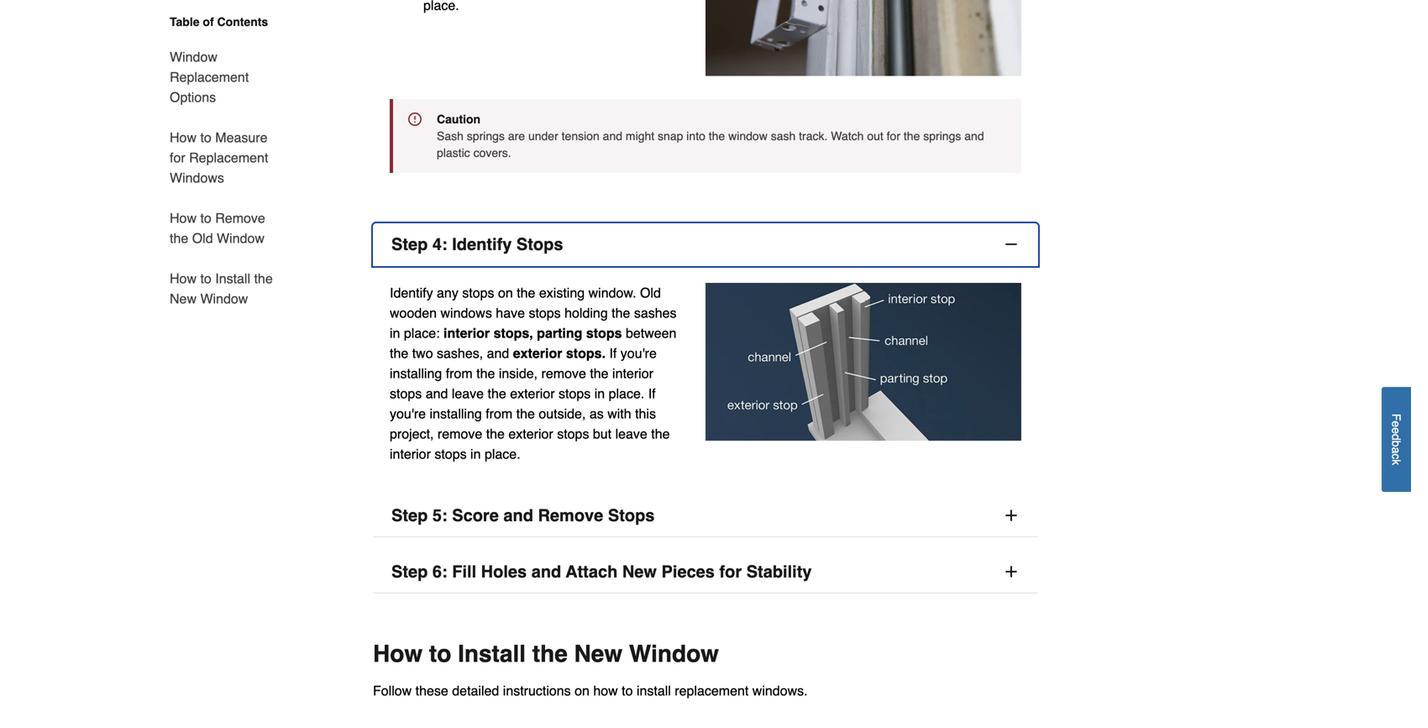 Task type: locate. For each thing, give the bounding box(es) containing it.
stops
[[462, 285, 495, 301], [529, 306, 561, 321], [586, 326, 622, 341], [390, 386, 422, 402], [559, 386, 591, 402], [557, 427, 589, 442], [435, 447, 467, 462]]

stops up the existing
[[517, 235, 563, 254]]

stops down outside, on the left
[[557, 427, 589, 442]]

how
[[170, 130, 197, 145], [170, 211, 197, 226], [170, 271, 197, 287], [373, 641, 423, 668]]

existing
[[539, 285, 585, 301]]

place.
[[609, 386, 645, 402], [485, 447, 521, 462]]

to
[[200, 130, 212, 145], [200, 211, 212, 226], [200, 271, 212, 287], [429, 641, 452, 668], [622, 684, 633, 699]]

2 vertical spatial step
[[392, 563, 428, 582]]

0 horizontal spatial leave
[[452, 386, 484, 402]]

2 horizontal spatial in
[[595, 386, 605, 402]]

place. up with
[[609, 386, 645, 402]]

stability
[[747, 563, 812, 582]]

exterior
[[510, 386, 555, 402], [509, 427, 554, 442]]

1 vertical spatial in
[[595, 386, 605, 402]]

old up sashes
[[640, 285, 661, 301]]

step 5: score and remove stops button
[[373, 495, 1039, 538]]

springs
[[467, 130, 505, 143], [924, 130, 962, 143]]

remove up 'attach'
[[538, 507, 604, 526]]

how up 'follow'
[[373, 641, 423, 668]]

how down how to remove the old window
[[170, 271, 197, 287]]

0 horizontal spatial interior
[[390, 447, 431, 462]]

0 vertical spatial how to install the new window
[[170, 271, 273, 307]]

plus image
[[1003, 508, 1020, 525]]

step 5: score and remove stops
[[392, 507, 655, 526]]

window down table
[[170, 49, 218, 65]]

in up score
[[471, 447, 481, 462]]

how to install the new window down how to remove the old window link
[[170, 271, 273, 307]]

1 vertical spatial interior
[[390, 447, 431, 462]]

0 horizontal spatial identify
[[390, 285, 433, 301]]

0 vertical spatial in
[[390, 326, 400, 341]]

between the two sashes, and
[[390, 326, 677, 362]]

in left place:
[[390, 326, 400, 341]]

interior down 'project,'
[[390, 447, 431, 462]]

2 springs from the left
[[924, 130, 962, 143]]

step left 5:
[[392, 507, 428, 526]]

for right out
[[887, 130, 901, 143]]

0 vertical spatial old
[[192, 231, 213, 246]]

how to remove the old window
[[170, 211, 265, 246]]

identify right 4:
[[452, 235, 512, 254]]

step
[[392, 235, 428, 254], [392, 507, 428, 526], [392, 563, 428, 582]]

install
[[215, 271, 250, 287], [458, 641, 526, 668]]

0 vertical spatial leave
[[452, 386, 484, 402]]

on left how
[[575, 684, 590, 699]]

the
[[709, 130, 725, 143], [904, 130, 921, 143], [170, 231, 188, 246], [254, 271, 273, 287], [517, 285, 536, 301], [612, 306, 631, 321], [390, 346, 409, 362], [477, 366, 495, 382], [590, 366, 609, 382], [488, 386, 507, 402], [517, 406, 535, 422], [486, 427, 505, 442], [652, 427, 670, 442], [533, 641, 568, 668]]

e
[[1390, 421, 1404, 428], [1390, 428, 1404, 435]]

2 step from the top
[[392, 507, 428, 526]]

1 horizontal spatial install
[[458, 641, 526, 668]]

1 vertical spatial place.
[[485, 447, 521, 462]]

outside,
[[539, 406, 586, 422]]

new up how
[[574, 641, 623, 668]]

0 horizontal spatial from
[[446, 366, 473, 382]]

parting
[[537, 326, 583, 341]]

leave
[[452, 386, 484, 402], [616, 427, 648, 442]]

holding
[[565, 306, 608, 321]]

0 vertical spatial step
[[392, 235, 428, 254]]

old inside how to remove the old window
[[192, 231, 213, 246]]

1 horizontal spatial from
[[486, 406, 513, 422]]

window.
[[589, 285, 637, 301]]

1 vertical spatial from
[[486, 406, 513, 422]]

in
[[390, 326, 400, 341], [595, 386, 605, 402], [471, 447, 481, 462]]

3 step from the top
[[392, 563, 428, 582]]

2 e from the top
[[1390, 428, 1404, 435]]

to down how to remove the old window
[[200, 271, 212, 287]]

1 vertical spatial replacement
[[189, 150, 268, 166]]

stops
[[517, 235, 563, 254], [608, 507, 655, 526]]

1 step from the top
[[392, 235, 428, 254]]

for right pieces
[[720, 563, 742, 582]]

1 vertical spatial old
[[640, 285, 661, 301]]

installing
[[390, 366, 442, 382], [430, 406, 482, 422]]

to up these
[[429, 641, 452, 668]]

you're down between
[[621, 346, 657, 362]]

step left 6:
[[392, 563, 428, 582]]

1 vertical spatial for
[[170, 150, 185, 166]]

1 horizontal spatial place.
[[609, 386, 645, 402]]

1 horizontal spatial if
[[649, 386, 656, 402]]

6:
[[433, 563, 448, 582]]

how down options
[[170, 130, 197, 145]]

interior up this
[[613, 366, 654, 382]]

under
[[529, 130, 559, 143]]

0 vertical spatial for
[[887, 130, 901, 143]]

2 vertical spatial for
[[720, 563, 742, 582]]

for inside caution sash springs are under tension and might snap into the window sash track. watch out for the springs and plastic covers.
[[887, 130, 901, 143]]

wooden
[[390, 306, 437, 321]]

0 vertical spatial installing
[[390, 366, 442, 382]]

installing up 'project,'
[[430, 406, 482, 422]]

0 horizontal spatial for
[[170, 150, 185, 166]]

in for place.
[[595, 386, 605, 402]]

remove
[[215, 211, 265, 226], [538, 507, 604, 526]]

into
[[687, 130, 706, 143]]

replacement down measure
[[189, 150, 268, 166]]

how inside how to measure for replacement windows
[[170, 130, 197, 145]]

0 horizontal spatial springs
[[467, 130, 505, 143]]

new
[[170, 291, 197, 307], [623, 563, 657, 582], [574, 641, 623, 668]]

1 vertical spatial leave
[[616, 427, 648, 442]]

for
[[887, 130, 901, 143], [170, 150, 185, 166], [720, 563, 742, 582]]

0 vertical spatial place.
[[609, 386, 645, 402]]

e up b
[[1390, 428, 1404, 435]]

to left measure
[[200, 130, 212, 145]]

if
[[610, 346, 617, 362], [649, 386, 656, 402]]

windows
[[441, 306, 492, 321]]

0 horizontal spatial old
[[192, 231, 213, 246]]

0 vertical spatial on
[[498, 285, 513, 301]]

f
[[1390, 414, 1404, 421]]

step 6: fill holes and attach new pieces for stability
[[392, 563, 812, 582]]

how to install the new window inside table of contents element
[[170, 271, 273, 307]]

from
[[446, 366, 473, 382], [486, 406, 513, 422]]

installing down two
[[390, 366, 442, 382]]

table of contents
[[170, 15, 268, 29]]

0 vertical spatial install
[[215, 271, 250, 287]]

how for how to install the new window link
[[170, 271, 197, 287]]

exterior down inside,
[[510, 386, 555, 402]]

remove down the exterior stops.
[[542, 366, 586, 382]]

remove inside button
[[538, 507, 604, 526]]

new right 'attach'
[[623, 563, 657, 582]]

0 vertical spatial replacement
[[170, 69, 249, 85]]

and inside if you're installing from the inside, remove the interior stops and leave the exterior stops in place. if you're installing from the outside, as with this project, remove the exterior stops but leave the interior stops in place.
[[426, 386, 448, 402]]

replacement up options
[[170, 69, 249, 85]]

stops up step 6: fill holes and attach new pieces for stability
[[608, 507, 655, 526]]

windows.
[[753, 684, 808, 699]]

how to install the new window
[[170, 271, 273, 307], [373, 641, 719, 668]]

1 horizontal spatial springs
[[924, 130, 962, 143]]

0 horizontal spatial on
[[498, 285, 513, 301]]

0 horizontal spatial in
[[390, 326, 400, 341]]

old up how to install the new window link
[[192, 231, 213, 246]]

springs up 'covers.'
[[467, 130, 505, 143]]

old
[[192, 231, 213, 246], [640, 285, 661, 301]]

on
[[498, 285, 513, 301], [575, 684, 590, 699]]

1 vertical spatial on
[[575, 684, 590, 699]]

and inside the between the two sashes, and
[[487, 346, 510, 362]]

diagram showing exterior stops, parting stops and interior stops. image
[[706, 283, 1022, 441]]

1 horizontal spatial identify
[[452, 235, 512, 254]]

0 horizontal spatial you're
[[390, 406, 426, 422]]

1 horizontal spatial interior
[[613, 366, 654, 382]]

0 horizontal spatial install
[[215, 271, 250, 287]]

you're up 'project,'
[[390, 406, 426, 422]]

window down how to remove the old window link
[[200, 291, 248, 307]]

how down the windows
[[170, 211, 197, 226]]

in inside 'identify any stops on the existing window. old wooden windows have stops holding the sashes in place:'
[[390, 326, 400, 341]]

to inside how to remove the old window
[[200, 211, 212, 226]]

minus image
[[1003, 236, 1020, 253]]

1 horizontal spatial old
[[640, 285, 661, 301]]

d
[[1390, 435, 1404, 441]]

install down how to remove the old window link
[[215, 271, 250, 287]]

are
[[508, 130, 525, 143]]

remove
[[542, 366, 586, 382], [438, 427, 483, 442]]

e up d
[[1390, 421, 1404, 428]]

attach
[[566, 563, 618, 582]]

2 vertical spatial in
[[471, 447, 481, 462]]

the inside the between the two sashes, and
[[390, 346, 409, 362]]

new inside how to install the new window link
[[170, 291, 197, 307]]

1 vertical spatial if
[[649, 386, 656, 402]]

exterior down outside, on the left
[[509, 427, 554, 442]]

how to install the new window up instructions
[[373, 641, 719, 668]]

remove down the windows
[[215, 211, 265, 226]]

identify inside button
[[452, 235, 512, 254]]

identify up wooden
[[390, 285, 433, 301]]

if right the exterior stops.
[[610, 346, 617, 362]]

interior
[[613, 366, 654, 382], [390, 447, 431, 462]]

1 horizontal spatial in
[[471, 447, 481, 462]]

remove right 'project,'
[[438, 427, 483, 442]]

identify
[[452, 235, 512, 254], [390, 285, 433, 301]]

to for how to measure for replacement windows link
[[200, 130, 212, 145]]

0 horizontal spatial stops
[[517, 235, 563, 254]]

to inside how to measure for replacement windows
[[200, 130, 212, 145]]

between
[[626, 326, 677, 341]]

if you're installing from the inside, remove the interior stops and leave the exterior stops in place. if you're installing from the outside, as with this project, remove the exterior stops but leave the interior stops in place.
[[390, 346, 670, 462]]

0 vertical spatial remove
[[215, 211, 265, 226]]

0 horizontal spatial remove
[[215, 211, 265, 226]]

replacement
[[170, 69, 249, 85], [189, 150, 268, 166]]

how to measure for replacement windows link
[[170, 118, 276, 198]]

if up this
[[649, 386, 656, 402]]

1 vertical spatial step
[[392, 507, 428, 526]]

this
[[635, 406, 656, 422]]

window up how to install the new window link
[[217, 231, 265, 246]]

on up have
[[498, 285, 513, 301]]

you're
[[621, 346, 657, 362], [390, 406, 426, 422]]

1 vertical spatial you're
[[390, 406, 426, 422]]

1 horizontal spatial stops
[[608, 507, 655, 526]]

might
[[626, 130, 655, 143]]

from down sashes,
[[446, 366, 473, 382]]

how inside how to remove the old window
[[170, 211, 197, 226]]

in up 'as'
[[595, 386, 605, 402]]

leave down with
[[616, 427, 648, 442]]

tension
[[562, 130, 600, 143]]

window up install
[[629, 641, 719, 668]]

0 horizontal spatial how to install the new window
[[170, 271, 273, 307]]

2 vertical spatial new
[[574, 641, 623, 668]]

1 vertical spatial remove
[[438, 427, 483, 442]]

2 horizontal spatial for
[[887, 130, 901, 143]]

for up the windows
[[170, 150, 185, 166]]

1 vertical spatial remove
[[538, 507, 604, 526]]

new down how to remove the old window
[[170, 291, 197, 307]]

1 horizontal spatial how to install the new window
[[373, 641, 719, 668]]

as
[[590, 406, 604, 422]]

1 vertical spatial identify
[[390, 285, 433, 301]]

1 vertical spatial new
[[623, 563, 657, 582]]

but
[[593, 427, 612, 442]]

1 horizontal spatial for
[[720, 563, 742, 582]]

0 vertical spatial you're
[[621, 346, 657, 362]]

0 vertical spatial remove
[[542, 366, 586, 382]]

on inside 'identify any stops on the existing window. old wooden windows have stops holding the sashes in place:'
[[498, 285, 513, 301]]

to down the windows
[[200, 211, 212, 226]]

from down inside,
[[486, 406, 513, 422]]

for inside button
[[720, 563, 742, 582]]

step for step 4: identify stops
[[392, 235, 428, 254]]

1 horizontal spatial remove
[[538, 507, 604, 526]]

contents
[[217, 15, 268, 29]]

leave down sashes,
[[452, 386, 484, 402]]

stops down holding
[[586, 326, 622, 341]]

step left 4:
[[392, 235, 428, 254]]

to for how to remove the old window link
[[200, 211, 212, 226]]

0 vertical spatial new
[[170, 291, 197, 307]]

0 vertical spatial stops
[[517, 235, 563, 254]]

0 horizontal spatial place.
[[485, 447, 521, 462]]

install up "detailed"
[[458, 641, 526, 668]]

in for place:
[[390, 326, 400, 341]]

b
[[1390, 441, 1404, 448]]

sashes,
[[437, 346, 483, 362]]

springs right out
[[924, 130, 962, 143]]

f e e d b a c k
[[1390, 414, 1404, 466]]

place. up step 5: score and remove stops
[[485, 447, 521, 462]]

0 horizontal spatial if
[[610, 346, 617, 362]]

stops up interior stops, parting stops
[[529, 306, 561, 321]]

0 vertical spatial identify
[[452, 235, 512, 254]]



Task type: describe. For each thing, give the bounding box(es) containing it.
instructions
[[503, 684, 571, 699]]

out
[[868, 130, 884, 143]]

pieces
[[662, 563, 715, 582]]

4:
[[433, 235, 448, 254]]

these
[[416, 684, 449, 699]]

interior stops,
[[444, 326, 533, 341]]

f e e d b a c k button
[[1382, 388, 1412, 493]]

1 horizontal spatial you're
[[621, 346, 657, 362]]

plastic
[[437, 146, 470, 160]]

with
[[608, 406, 632, 422]]

0 vertical spatial exterior
[[510, 386, 555, 402]]

how to measure for replacement windows
[[170, 130, 268, 186]]

caution
[[437, 113, 481, 126]]

follow these detailed instructions on how to install replacement windows.
[[373, 684, 808, 699]]

any
[[437, 285, 459, 301]]

measure
[[215, 130, 268, 145]]

watch
[[831, 130, 864, 143]]

table
[[170, 15, 200, 29]]

how for how to measure for replacement windows link
[[170, 130, 197, 145]]

track.
[[799, 130, 828, 143]]

1 vertical spatial how to install the new window
[[373, 641, 719, 668]]

how
[[594, 684, 618, 699]]

two
[[412, 346, 433, 362]]

to for how to install the new window link
[[200, 271, 212, 287]]

options
[[170, 90, 216, 105]]

1 vertical spatial install
[[458, 641, 526, 668]]

remove inside how to remove the old window
[[215, 211, 265, 226]]

removing the springs from old windows. image
[[706, 0, 1022, 76]]

how to remove the old window link
[[170, 198, 276, 259]]

how to install the new window link
[[170, 259, 276, 309]]

covers.
[[474, 146, 512, 160]]

step for step 6: fill holes and attach new pieces for stability
[[392, 563, 428, 582]]

caution sash springs are under tension and might snap into the window sash track. watch out for the springs and plastic covers.
[[437, 113, 985, 160]]

stops up outside, on the left
[[559, 386, 591, 402]]

follow
[[373, 684, 412, 699]]

0 vertical spatial from
[[446, 366, 473, 382]]

identify any stops on the existing window. old wooden windows have stops holding the sashes in place:
[[390, 285, 677, 341]]

new inside step 6: fill holes and attach new pieces for stability button
[[623, 563, 657, 582]]

k
[[1390, 460, 1404, 466]]

window inside how to remove the old window
[[217, 231, 265, 246]]

project,
[[390, 427, 434, 442]]

1 e from the top
[[1390, 421, 1404, 428]]

of
[[203, 15, 214, 29]]

window inside how to install the new window link
[[200, 291, 248, 307]]

install
[[637, 684, 671, 699]]

step 4: identify stops button
[[373, 224, 1039, 267]]

window replacement options link
[[170, 37, 276, 118]]

error image
[[408, 113, 422, 126]]

1 horizontal spatial remove
[[542, 366, 586, 382]]

1 horizontal spatial leave
[[616, 427, 648, 442]]

stops up 'project,'
[[390, 386, 422, 402]]

1 horizontal spatial on
[[575, 684, 590, 699]]

place:
[[404, 326, 440, 341]]

replacement
[[675, 684, 749, 699]]

sash
[[437, 130, 464, 143]]

a
[[1390, 448, 1404, 454]]

1 vertical spatial stops
[[608, 507, 655, 526]]

to right how
[[622, 684, 633, 699]]

sash
[[771, 130, 796, 143]]

detailed
[[452, 684, 499, 699]]

identify inside 'identify any stops on the existing window. old wooden windows have stops holding the sashes in place:'
[[390, 285, 433, 301]]

window inside window replacement options
[[170, 49, 218, 65]]

table of contents element
[[150, 13, 276, 309]]

inside,
[[499, 366, 538, 382]]

old inside 'identify any stops on the existing window. old wooden windows have stops holding the sashes in place:'
[[640, 285, 661, 301]]

window
[[729, 130, 768, 143]]

have
[[496, 306, 525, 321]]

window replacement options
[[170, 49, 249, 105]]

for inside how to measure for replacement windows
[[170, 150, 185, 166]]

the inside how to remove the old window
[[170, 231, 188, 246]]

exterior stops.
[[513, 346, 606, 362]]

1 vertical spatial exterior
[[509, 427, 554, 442]]

step for step 5: score and remove stops
[[392, 507, 428, 526]]

sashes
[[634, 306, 677, 321]]

step 6: fill holes and attach new pieces for stability button
[[373, 551, 1039, 594]]

interior stops, parting stops
[[444, 326, 622, 341]]

step 4: identify stops
[[392, 235, 563, 254]]

0 vertical spatial interior
[[613, 366, 654, 382]]

1 springs from the left
[[467, 130, 505, 143]]

replacement inside how to measure for replacement windows
[[189, 150, 268, 166]]

install inside table of contents element
[[215, 271, 250, 287]]

fill
[[452, 563, 477, 582]]

stops up 5:
[[435, 447, 467, 462]]

c
[[1390, 454, 1404, 460]]

0 horizontal spatial remove
[[438, 427, 483, 442]]

0 vertical spatial if
[[610, 346, 617, 362]]

holes
[[481, 563, 527, 582]]

how for how to remove the old window link
[[170, 211, 197, 226]]

plus image
[[1003, 564, 1020, 581]]

stops up 'windows'
[[462, 285, 495, 301]]

5:
[[433, 507, 448, 526]]

windows
[[170, 170, 224, 186]]

snap
[[658, 130, 684, 143]]

1 vertical spatial installing
[[430, 406, 482, 422]]

score
[[452, 507, 499, 526]]



Task type: vqa. For each thing, say whether or not it's contained in the screenshot.
Tension
yes



